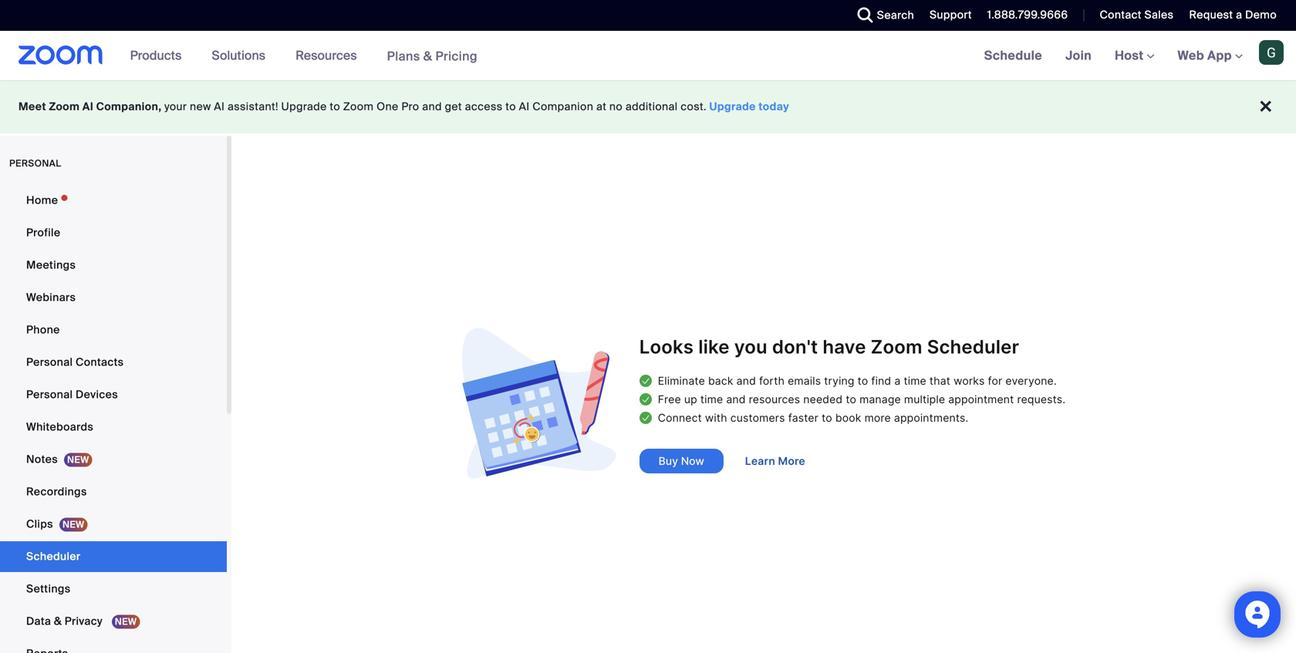 Task type: vqa. For each thing, say whether or not it's contained in the screenshot.
first Zoom from left
yes



Task type: describe. For each thing, give the bounding box(es) containing it.
get
[[445, 100, 462, 114]]

web app button
[[1178, 47, 1244, 64]]

personal contacts
[[26, 355, 124, 370]]

meet zoom ai companion, footer
[[0, 80, 1297, 134]]

1 upgrade from the left
[[281, 100, 327, 114]]

notes
[[26, 453, 58, 467]]

personal devices
[[26, 388, 118, 402]]

request a demo
[[1190, 8, 1277, 22]]

resources
[[296, 47, 357, 64]]

sales
[[1145, 8, 1174, 22]]

whiteboards link
[[0, 412, 227, 443]]

today
[[759, 100, 790, 114]]

home link
[[0, 185, 227, 216]]

phone link
[[0, 315, 227, 346]]

profile picture image
[[1260, 40, 1284, 65]]

schedule link
[[973, 31, 1054, 80]]

2 zoom from the left
[[343, 100, 374, 114]]

meet zoom ai companion, your new ai assistant! upgrade to zoom one pro and get access to ai companion at no additional cost. upgrade today
[[19, 100, 790, 114]]

products
[[130, 47, 182, 64]]

1 ai from the left
[[82, 100, 93, 114]]

pro
[[402, 100, 419, 114]]

personal devices link
[[0, 380, 227, 411]]

request
[[1190, 8, 1234, 22]]

assistant!
[[228, 100, 278, 114]]

resources button
[[296, 31, 364, 80]]

data & privacy link
[[0, 607, 227, 638]]

join
[[1066, 47, 1092, 64]]

profile
[[26, 226, 61, 240]]

banner containing products
[[0, 31, 1297, 81]]

companion
[[533, 100, 594, 114]]

contacts
[[76, 355, 124, 370]]

solutions
[[212, 47, 266, 64]]

search button
[[847, 0, 919, 31]]

& for data
[[54, 615, 62, 629]]

personal menu menu
[[0, 185, 227, 654]]

host button
[[1116, 47, 1155, 64]]

zoom logo image
[[19, 46, 103, 65]]

web app
[[1178, 47, 1233, 64]]

2 to from the left
[[506, 100, 516, 114]]

notes link
[[0, 445, 227, 475]]

recordings link
[[0, 477, 227, 508]]

personal
[[9, 157, 61, 169]]

new
[[190, 100, 211, 114]]

products button
[[130, 31, 189, 80]]

privacy
[[65, 615, 103, 629]]

product information navigation
[[119, 31, 489, 81]]

clips link
[[0, 509, 227, 540]]

web
[[1178, 47, 1205, 64]]

contact sales
[[1100, 8, 1174, 22]]

whiteboards
[[26, 420, 94, 435]]

search
[[877, 8, 915, 22]]

demo
[[1246, 8, 1277, 22]]

scheduler link
[[0, 542, 227, 573]]

personal contacts link
[[0, 347, 227, 378]]

1 zoom from the left
[[49, 100, 80, 114]]



Task type: locate. For each thing, give the bounding box(es) containing it.
scheduler
[[26, 550, 81, 564]]

to right the access on the left top of the page
[[506, 100, 516, 114]]

1 horizontal spatial &
[[424, 48, 433, 64]]

profile link
[[0, 218, 227, 249]]

schedule
[[985, 47, 1043, 64]]

one
[[377, 100, 399, 114]]

personal for personal devices
[[26, 388, 73, 402]]

1 vertical spatial &
[[54, 615, 62, 629]]

meetings link
[[0, 250, 227, 281]]

webinars link
[[0, 283, 227, 313]]

a
[[1237, 8, 1243, 22]]

3 ai from the left
[[519, 100, 530, 114]]

zoom right meet
[[49, 100, 80, 114]]

meet
[[19, 100, 46, 114]]

0 horizontal spatial zoom
[[49, 100, 80, 114]]

phone
[[26, 323, 60, 337]]

& inside the 'product information' navigation
[[424, 48, 433, 64]]

personal up 'whiteboards'
[[26, 388, 73, 402]]

personal
[[26, 355, 73, 370], [26, 388, 73, 402]]

contact
[[1100, 8, 1142, 22]]

1 horizontal spatial upgrade
[[710, 100, 756, 114]]

app
[[1208, 47, 1233, 64]]

ai left companion,
[[82, 100, 93, 114]]

1 vertical spatial personal
[[26, 388, 73, 402]]

2 personal from the top
[[26, 388, 73, 402]]

& right data
[[54, 615, 62, 629]]

home
[[26, 193, 58, 208]]

host
[[1116, 47, 1147, 64]]

pricing
[[436, 48, 478, 64]]

upgrade today link
[[710, 100, 790, 114]]

2 ai from the left
[[214, 100, 225, 114]]

data & privacy
[[26, 615, 106, 629]]

no
[[610, 100, 623, 114]]

support
[[930, 8, 972, 22]]

companion,
[[96, 100, 162, 114]]

clips
[[26, 518, 53, 532]]

ai right new
[[214, 100, 225, 114]]

0 vertical spatial &
[[424, 48, 433, 64]]

cost.
[[681, 100, 707, 114]]

1.888.799.9666 button
[[976, 0, 1073, 31], [988, 8, 1069, 22]]

0 horizontal spatial to
[[330, 100, 340, 114]]

ai
[[82, 100, 93, 114], [214, 100, 225, 114], [519, 100, 530, 114]]

& right plans
[[424, 48, 433, 64]]

1.888.799.9666
[[988, 8, 1069, 22]]

join link
[[1054, 31, 1104, 80]]

0 horizontal spatial &
[[54, 615, 62, 629]]

recordings
[[26, 485, 87, 499]]

1 to from the left
[[330, 100, 340, 114]]

2 horizontal spatial ai
[[519, 100, 530, 114]]

request a demo link
[[1178, 0, 1297, 31], [1190, 8, 1277, 22]]

data
[[26, 615, 51, 629]]

1 personal from the top
[[26, 355, 73, 370]]

support link
[[919, 0, 976, 31], [930, 8, 972, 22]]

plans & pricing
[[387, 48, 478, 64]]

0 vertical spatial personal
[[26, 355, 73, 370]]

additional
[[626, 100, 678, 114]]

to
[[330, 100, 340, 114], [506, 100, 516, 114]]

access
[[465, 100, 503, 114]]

0 horizontal spatial ai
[[82, 100, 93, 114]]

your
[[164, 100, 187, 114]]

settings link
[[0, 574, 227, 605]]

banner
[[0, 31, 1297, 81]]

to down resources dropdown button
[[330, 100, 340, 114]]

1 horizontal spatial zoom
[[343, 100, 374, 114]]

webinars
[[26, 291, 76, 305]]

& for plans
[[424, 48, 433, 64]]

personal for personal contacts
[[26, 355, 73, 370]]

and
[[422, 100, 442, 114]]

settings
[[26, 582, 71, 597]]

solutions button
[[212, 31, 273, 80]]

upgrade
[[281, 100, 327, 114], [710, 100, 756, 114]]

zoom
[[49, 100, 80, 114], [343, 100, 374, 114]]

upgrade down the 'product information' navigation
[[281, 100, 327, 114]]

meetings navigation
[[973, 31, 1297, 81]]

& inside personal menu menu
[[54, 615, 62, 629]]

zoom left one
[[343, 100, 374, 114]]

plans & pricing link
[[387, 48, 478, 64], [387, 48, 478, 64]]

at
[[597, 100, 607, 114]]

1 horizontal spatial ai
[[214, 100, 225, 114]]

2 upgrade from the left
[[710, 100, 756, 114]]

ai left companion
[[519, 100, 530, 114]]

&
[[424, 48, 433, 64], [54, 615, 62, 629]]

1 horizontal spatial to
[[506, 100, 516, 114]]

0 horizontal spatial upgrade
[[281, 100, 327, 114]]

personal down phone on the left of the page
[[26, 355, 73, 370]]

devices
[[76, 388, 118, 402]]

upgrade right cost.
[[710, 100, 756, 114]]

contact sales link
[[1089, 0, 1178, 31], [1100, 8, 1174, 22]]

meetings
[[26, 258, 76, 272]]

plans
[[387, 48, 420, 64]]



